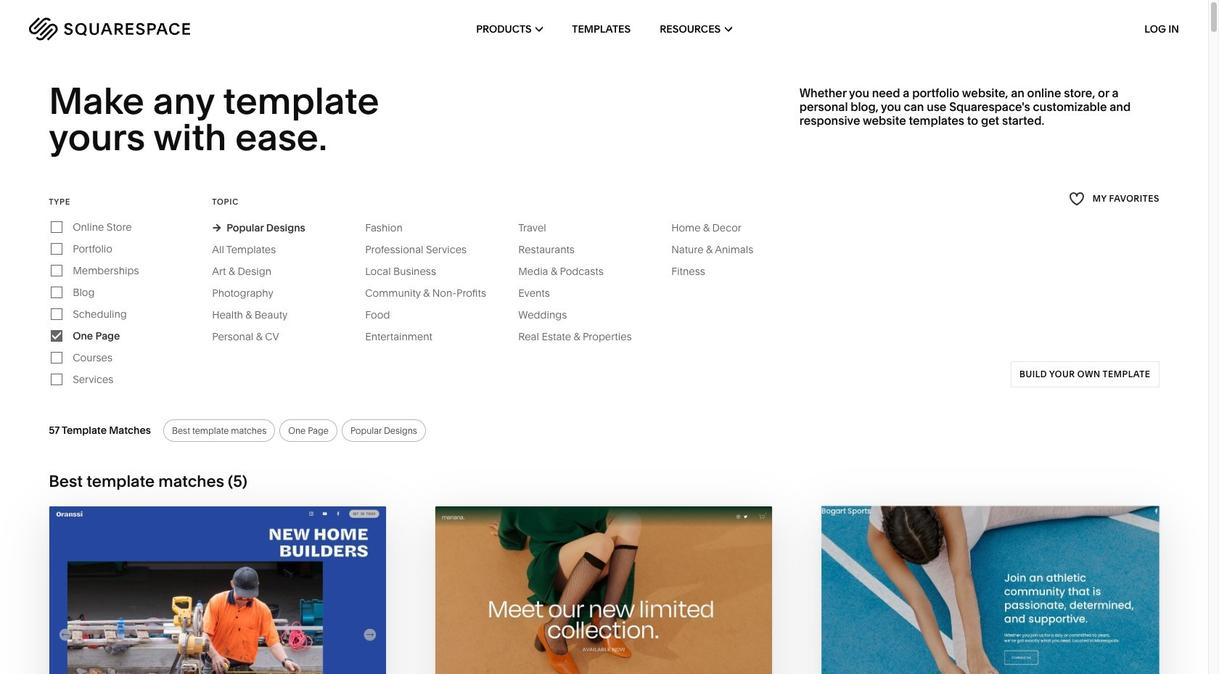Task type: vqa. For each thing, say whether or not it's contained in the screenshot.
Mariana image
yes



Task type: describe. For each thing, give the bounding box(es) containing it.
mariana image
[[436, 507, 773, 675]]



Task type: locate. For each thing, give the bounding box(es) containing it.
oranssi image
[[50, 507, 387, 675]]

bogart image
[[821, 506, 1161, 675]]



